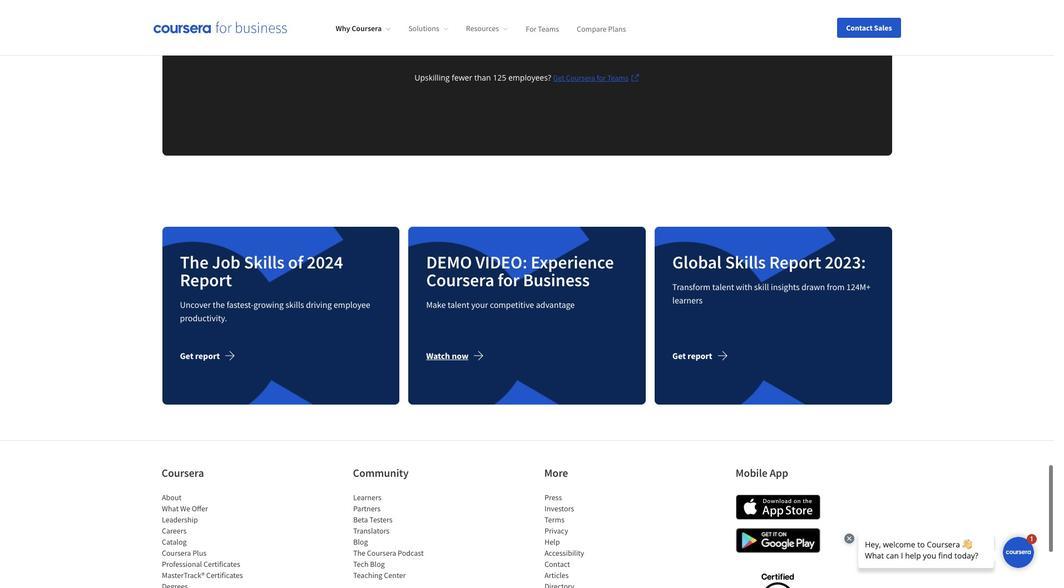 Task type: vqa. For each thing, say whether or not it's contained in the screenshot.
Course
no



Task type: locate. For each thing, give the bounding box(es) containing it.
1 vertical spatial teams
[[607, 73, 629, 83]]

articles
[[544, 571, 569, 581]]

1 horizontal spatial get report
[[673, 350, 712, 362]]

report up insights
[[769, 251, 821, 274]]

0 vertical spatial blog
[[353, 537, 368, 547]]

0 vertical spatial contact
[[846, 23, 873, 33]]

list for community
[[353, 492, 448, 581]]

teams right for
[[538, 23, 559, 34]]

the inside 'learners partners beta testers translators blog the coursera podcast tech blog teaching center'
[[353, 549, 365, 559]]

accessibility
[[544, 549, 584, 559]]

global
[[673, 251, 722, 274]]

1 horizontal spatial talent
[[712, 281, 734, 293]]

for
[[597, 73, 606, 83], [498, 269, 520, 292]]

0 horizontal spatial the
[[180, 251, 208, 274]]

community
[[353, 466, 409, 480]]

0 horizontal spatial get
[[180, 350, 193, 362]]

translators link
[[353, 526, 389, 536]]

catalog link
[[162, 537, 186, 547]]

talent for demo
[[448, 299, 470, 310]]

the left job
[[180, 251, 208, 274]]

1 horizontal spatial compare
[[577, 23, 607, 34]]

coursera
[[352, 23, 382, 34], [566, 73, 595, 83], [426, 269, 494, 292], [162, 466, 204, 480], [162, 549, 191, 559], [367, 549, 396, 559]]

blog up the teaching center 'link'
[[370, 560, 385, 570]]

1 horizontal spatial list
[[353, 492, 448, 581]]

the
[[180, 251, 208, 274], [353, 549, 365, 559]]

coursera inside 'learners partners beta testers translators blog the coursera podcast tech blog teaching center'
[[367, 549, 396, 559]]

tech blog link
[[353, 560, 385, 570]]

coursera up about link
[[162, 466, 204, 480]]

1 horizontal spatial teams
[[607, 73, 629, 83]]

compare plans
[[541, 34, 599, 46]]

contact left sales
[[846, 23, 873, 33]]

2 horizontal spatial contact
[[846, 23, 873, 33]]

list for coursera
[[162, 492, 256, 589]]

learners link
[[353, 493, 381, 503]]

press link
[[544, 493, 562, 503]]

0 horizontal spatial teams
[[538, 23, 559, 34]]

list containing about
[[162, 492, 256, 589]]

1 vertical spatial for
[[498, 269, 520, 292]]

report for the job skills of 2024 report
[[195, 350, 220, 362]]

coursera up your
[[426, 269, 494, 292]]

0 vertical spatial compare
[[577, 23, 607, 34]]

list item down mastertrack® certificates link
[[162, 581, 256, 589]]

2 get report from the left
[[673, 350, 712, 362]]

contact down resources
[[455, 34, 486, 46]]

1 horizontal spatial get report button
[[673, 343, 737, 369]]

watch now
[[426, 350, 469, 362]]

0 horizontal spatial for
[[498, 269, 520, 292]]

0 horizontal spatial report
[[195, 350, 220, 362]]

2023:
[[825, 251, 866, 274]]

get report
[[180, 350, 220, 362], [673, 350, 712, 362]]

what
[[162, 504, 178, 514]]

blog
[[353, 537, 368, 547], [370, 560, 385, 570]]

coursera right why
[[352, 23, 382, 34]]

articles link
[[544, 571, 569, 581]]

1 vertical spatial the
[[353, 549, 365, 559]]

compare down for teams link
[[541, 34, 576, 46]]

coursera inside about what we offer leadership careers catalog coursera plus professional certificates mastertrack® certificates
[[162, 549, 191, 559]]

1 list item from the left
[[162, 581, 256, 589]]

than
[[474, 72, 491, 83]]

1 vertical spatial contact
[[455, 34, 486, 46]]

contact sales button
[[837, 18, 901, 38]]

certificates down professional certificates link in the bottom of the page
[[206, 571, 243, 581]]

compare plans
[[577, 23, 626, 34]]

list item
[[162, 581, 256, 589], [544, 581, 639, 589]]

list containing learners
[[353, 492, 448, 581]]

the
[[213, 299, 225, 310]]

translators
[[353, 526, 389, 536]]

contact up articles link
[[544, 560, 570, 570]]

0 vertical spatial talent
[[712, 281, 734, 293]]

list containing press
[[544, 492, 639, 589]]

0 horizontal spatial get report
[[180, 350, 220, 362]]

0 horizontal spatial list
[[162, 492, 256, 589]]

0 vertical spatial teams
[[538, 23, 559, 34]]

1 horizontal spatial for
[[597, 73, 606, 83]]

advantage
[[536, 299, 575, 310]]

0 horizontal spatial get report button
[[180, 343, 244, 369]]

list item down articles link
[[544, 581, 639, 589]]

make talent your competitive advantage
[[426, 299, 575, 310]]

accessibility link
[[544, 549, 584, 559]]

1 horizontal spatial skills
[[725, 251, 766, 274]]

now
[[452, 350, 469, 362]]

coursera up tech blog link at the left of the page
[[367, 549, 396, 559]]

logo of certified b corporation image
[[755, 567, 801, 589]]

drawn
[[802, 281, 825, 293]]

0 horizontal spatial compare
[[541, 34, 576, 46]]

blog down translators link
[[353, 537, 368, 547]]

skills inside the job skills of 2024 report
[[244, 251, 285, 274]]

0 horizontal spatial talent
[[448, 299, 470, 310]]

1 vertical spatial compare
[[541, 34, 576, 46]]

upskilling
[[415, 72, 450, 83]]

report
[[769, 251, 821, 274], [180, 269, 232, 292]]

0 horizontal spatial skills
[[244, 251, 285, 274]]

contact us link
[[438, 27, 514, 53]]

video:
[[475, 251, 527, 274]]

learners
[[353, 493, 381, 503]]

get report button
[[180, 343, 244, 369], [673, 343, 737, 369]]

get report for global skills report 2023:
[[673, 350, 712, 362]]

1 horizontal spatial contact
[[544, 560, 570, 570]]

2 list from the left
[[353, 492, 448, 581]]

0 vertical spatial the
[[180, 251, 208, 274]]

coursera down catalog link
[[162, 549, 191, 559]]

skills up with
[[725, 251, 766, 274]]

compare plans link
[[523, 27, 617, 53]]

0 horizontal spatial report
[[180, 269, 232, 292]]

contact inside press investors terms privacy help accessibility contact articles
[[544, 560, 570, 570]]

contact inside button
[[846, 23, 873, 33]]

press investors terms privacy help accessibility contact articles
[[544, 493, 584, 581]]

list item for more
[[544, 581, 639, 589]]

careers
[[162, 526, 186, 536]]

talent inside transform talent with skill insights drawn from 124m+ learners
[[712, 281, 734, 293]]

compare up plans
[[577, 23, 607, 34]]

1 vertical spatial blog
[[370, 560, 385, 570]]

the down blog link
[[353, 549, 365, 559]]

3 list from the left
[[544, 492, 639, 589]]

for up competitive
[[498, 269, 520, 292]]

app
[[770, 466, 788, 480]]

2 vertical spatial contact
[[544, 560, 570, 570]]

skills
[[244, 251, 285, 274], [725, 251, 766, 274]]

about
[[162, 493, 181, 503]]

1 horizontal spatial report
[[769, 251, 821, 274]]

compare
[[577, 23, 607, 34], [541, 34, 576, 46]]

why coursera link
[[336, 23, 391, 34]]

1 get report from the left
[[180, 350, 220, 362]]

talent left your
[[448, 299, 470, 310]]

1 horizontal spatial report
[[688, 350, 712, 362]]

1 skills from the left
[[244, 251, 285, 274]]

report up uncover
[[180, 269, 232, 292]]

1 horizontal spatial blog
[[370, 560, 385, 570]]

the job skills of 2024 report
[[180, 251, 343, 292]]

1 get report button from the left
[[180, 343, 244, 369]]

1 vertical spatial talent
[[448, 299, 470, 310]]

skills left of
[[244, 251, 285, 274]]

get coursera for teams
[[553, 73, 629, 83]]

compare for compare plans
[[577, 23, 607, 34]]

for down plans
[[597, 73, 606, 83]]

demo video: experience coursera for business
[[426, 251, 614, 292]]

certificates
[[203, 560, 240, 570], [206, 571, 243, 581]]

fastest-
[[227, 299, 254, 310]]

report inside the job skills of 2024 report
[[180, 269, 232, 292]]

1 horizontal spatial the
[[353, 549, 365, 559]]

mastertrack®
[[162, 571, 204, 581]]

your
[[471, 299, 488, 310]]

1 horizontal spatial list item
[[544, 581, 639, 589]]

upskilling fewer than 125 employees?
[[415, 72, 553, 83]]

get report button for the job skills of 2024 report
[[180, 343, 244, 369]]

teams down plans
[[607, 73, 629, 83]]

talent left with
[[712, 281, 734, 293]]

teams
[[538, 23, 559, 34], [607, 73, 629, 83]]

the inside the job skills of 2024 report
[[180, 251, 208, 274]]

0 horizontal spatial list item
[[162, 581, 256, 589]]

2 list item from the left
[[544, 581, 639, 589]]

1 list from the left
[[162, 492, 256, 589]]

the coursera podcast link
[[353, 549, 423, 559]]

2 get report button from the left
[[673, 343, 737, 369]]

partners
[[353, 504, 380, 514]]

teaching
[[353, 571, 382, 581]]

certificates up mastertrack® certificates link
[[203, 560, 240, 570]]

for
[[526, 23, 536, 34]]

privacy link
[[544, 526, 568, 536]]

2 report from the left
[[688, 350, 712, 362]]

fewer
[[452, 72, 472, 83]]

2 horizontal spatial get
[[673, 350, 686, 362]]

2 horizontal spatial list
[[544, 492, 639, 589]]

list
[[162, 492, 256, 589], [353, 492, 448, 581], [544, 492, 639, 589]]

coursera for business image
[[153, 22, 287, 33]]

0 vertical spatial for
[[597, 73, 606, 83]]

1 report from the left
[[195, 350, 220, 362]]

employee
[[334, 299, 370, 310]]

solutions
[[408, 23, 439, 34]]

0 horizontal spatial contact
[[455, 34, 486, 46]]



Task type: describe. For each thing, give the bounding box(es) containing it.
business
[[523, 269, 590, 292]]

offer
[[192, 504, 208, 514]]

plans
[[578, 34, 599, 46]]

coursera down plans
[[566, 73, 595, 83]]

sales
[[874, 23, 892, 33]]

of
[[288, 251, 303, 274]]

resources
[[466, 23, 499, 34]]

mobile
[[736, 466, 768, 480]]

leadership link
[[162, 515, 198, 525]]

for inside demo video: experience coursera for business
[[498, 269, 520, 292]]

compare for compare plans
[[541, 34, 576, 46]]

get it on google play image
[[736, 529, 820, 554]]

skill
[[754, 281, 769, 293]]

uncover the fastest-growing skills driving employee productivity.
[[180, 299, 370, 324]]

talent for global
[[712, 281, 734, 293]]

insights
[[771, 281, 800, 293]]

2 skills from the left
[[725, 251, 766, 274]]

careers link
[[162, 526, 186, 536]]

learners
[[673, 295, 703, 306]]

for teams link
[[526, 23, 559, 34]]

us
[[487, 34, 496, 46]]

get report button for global skills report 2023:
[[673, 343, 737, 369]]

about what we offer leadership careers catalog coursera plus professional certificates mastertrack® certificates
[[162, 493, 243, 581]]

demo
[[426, 251, 472, 274]]

skills
[[286, 299, 304, 310]]

contact link
[[544, 560, 570, 570]]

from
[[827, 281, 845, 293]]

125
[[493, 72, 506, 83]]

terms link
[[544, 515, 564, 525]]

learners partners beta testers translators blog the coursera podcast tech blog teaching center
[[353, 493, 423, 581]]

why
[[336, 23, 350, 34]]

press
[[544, 493, 562, 503]]

list item for coursera
[[162, 581, 256, 589]]

solutions link
[[408, 23, 448, 34]]

help
[[544, 537, 560, 547]]

driving
[[306, 299, 332, 310]]

employees?
[[508, 72, 551, 83]]

terms
[[544, 515, 564, 525]]

contact sales
[[846, 23, 892, 33]]

download on the app store image
[[736, 495, 820, 520]]

for teams
[[526, 23, 559, 34]]

get for global skills report 2023:
[[673, 350, 686, 362]]

podcast
[[398, 549, 423, 559]]

0 horizontal spatial blog
[[353, 537, 368, 547]]

list for more
[[544, 492, 639, 589]]

teaching center link
[[353, 571, 405, 581]]

catalog
[[162, 537, 186, 547]]

contact us
[[455, 34, 496, 46]]

contact for contact us
[[455, 34, 486, 46]]

blog link
[[353, 537, 368, 547]]

make
[[426, 299, 446, 310]]

transform
[[673, 281, 711, 293]]

more
[[544, 466, 568, 480]]

2024
[[307, 251, 343, 274]]

experience
[[531, 251, 614, 274]]

mobile app
[[736, 466, 788, 480]]

growing
[[254, 299, 284, 310]]

get for the job skills of 2024 report
[[180, 350, 193, 362]]

report for global skills report 2023:
[[688, 350, 712, 362]]

tech
[[353, 560, 368, 570]]

partners link
[[353, 504, 380, 514]]

1 horizontal spatial get
[[553, 73, 565, 83]]

competitive
[[490, 299, 534, 310]]

watch
[[426, 350, 450, 362]]

mastertrack® certificates link
[[162, 571, 243, 581]]

what we offer link
[[162, 504, 208, 514]]

resources link
[[466, 23, 508, 34]]

help link
[[544, 537, 560, 547]]

124m+
[[847, 281, 871, 293]]

center
[[384, 571, 405, 581]]

job
[[212, 251, 240, 274]]

get report for the job skills of 2024 report
[[180, 350, 220, 362]]

privacy
[[544, 526, 568, 536]]

professional
[[162, 560, 202, 570]]

watch now button
[[426, 343, 493, 369]]

plus
[[192, 549, 206, 559]]

professional certificates link
[[162, 560, 240, 570]]

productivity.
[[180, 313, 227, 324]]

global skills report 2023:
[[673, 251, 866, 274]]

contact for contact sales
[[846, 23, 873, 33]]

beta
[[353, 515, 368, 525]]

plans
[[608, 23, 626, 34]]

coursera inside demo video: experience coursera for business
[[426, 269, 494, 292]]

why coursera
[[336, 23, 382, 34]]

coursera plus link
[[162, 549, 206, 559]]

investors
[[544, 504, 574, 514]]

beta testers link
[[353, 515, 392, 525]]

0 vertical spatial certificates
[[203, 560, 240, 570]]

get coursera for teams link
[[553, 71, 640, 85]]

1 vertical spatial certificates
[[206, 571, 243, 581]]



